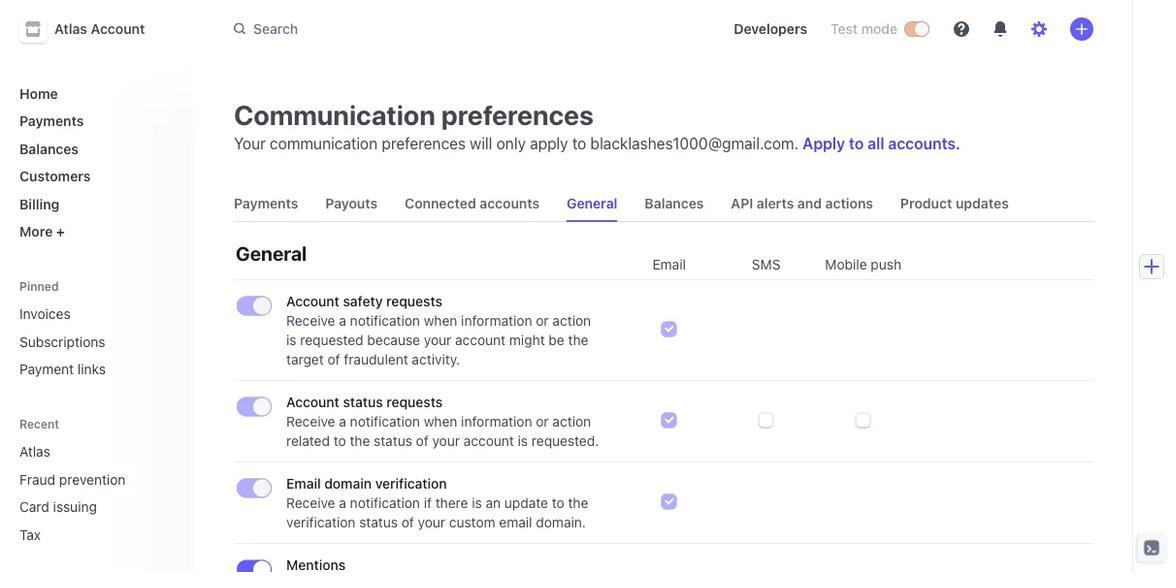 Task type: locate. For each thing, give the bounding box(es) containing it.
account up home link
[[91, 21, 145, 37]]

1 vertical spatial information
[[461, 414, 532, 430]]

action for receive a notification when information or action is requested because your account might be the target of fraudulent activity.
[[552, 313, 591, 329]]

or up the requested.
[[536, 414, 549, 430]]

action inside account status requests receive a notification when information or action related to the status of your account is requested.
[[552, 414, 591, 430]]

might
[[509, 332, 545, 348]]

atlas
[[54, 21, 87, 37], [19, 444, 50, 460]]

notification down domain
[[350, 495, 420, 511]]

requests inside account status requests receive a notification when information or action related to the status of your account is requested.
[[386, 394, 443, 410]]

of up 'if'
[[416, 433, 429, 449]]

notification inside 'account safety requests receive a notification when information or action is requested because your account might be the target of fraudulent activity.'
[[350, 313, 420, 329]]

of
[[327, 352, 340, 368], [416, 433, 429, 449], [401, 515, 414, 531]]

1 or from the top
[[536, 313, 549, 329]]

information
[[461, 313, 532, 329], [461, 414, 532, 430]]

2 vertical spatial the
[[568, 495, 588, 511]]

information up might
[[461, 313, 532, 329]]

is left an
[[472, 495, 482, 511]]

when inside 'account safety requests receive a notification when information or action is requested because your account might be the target of fraudulent activity.'
[[424, 313, 457, 329]]

0 vertical spatial of
[[327, 352, 340, 368]]

1 vertical spatial a
[[339, 414, 346, 430]]

the up domain.
[[568, 495, 588, 511]]

0 horizontal spatial balances link
[[12, 133, 180, 164]]

the inside account status requests receive a notification when information or action related to the status of your account is requested.
[[350, 433, 370, 449]]

status down domain
[[359, 515, 398, 531]]

the for email domain verification receive a notification if there is an update to the verification status of your custom email domain.
[[568, 495, 588, 511]]

receive up related
[[286, 414, 335, 430]]

2 or from the top
[[536, 414, 549, 430]]

receive down domain
[[286, 495, 335, 511]]

2 vertical spatial status
[[359, 515, 398, 531]]

information inside account status requests receive a notification when information or action related to the status of your account is requested.
[[461, 414, 532, 430]]

0 vertical spatial payments
[[19, 113, 84, 129]]

your inside account status requests receive a notification when information or action related to the status of your account is requested.
[[432, 433, 460, 449]]

1 vertical spatial or
[[536, 414, 549, 430]]

atlas up fraud
[[19, 444, 50, 460]]

balances down blacklashes1000@gmail.com.
[[645, 195, 704, 212]]

0 vertical spatial receive
[[286, 313, 335, 329]]

receive for receive a notification when information or action related to the status of your account is requested.
[[286, 414, 335, 430]]

blacklashes1000@gmail.com.
[[590, 134, 799, 153]]

1 vertical spatial requests
[[386, 394, 443, 410]]

account up related
[[286, 394, 339, 410]]

notifications image
[[993, 21, 1008, 37]]

2 information from the top
[[461, 414, 532, 430]]

atlas inside button
[[54, 21, 87, 37]]

to inside email domain verification receive a notification if there is an update to the verification status of your custom email domain.
[[552, 495, 564, 511]]

apply
[[530, 134, 568, 153]]

receive inside account status requests receive a notification when information or action related to the status of your account is requested.
[[286, 414, 335, 430]]

be
[[549, 332, 564, 348]]

1 vertical spatial the
[[350, 433, 370, 449]]

2 vertical spatial your
[[418, 515, 445, 531]]

balances link up customers
[[12, 133, 180, 164]]

receive inside 'account safety requests receive a notification when information or action is requested because your account might be the target of fraudulent activity.'
[[286, 313, 335, 329]]

account up requested
[[286, 293, 339, 309]]

payments link down the your
[[226, 186, 306, 221]]

is left the requested.
[[518, 433, 528, 449]]

developers link
[[726, 14, 815, 45]]

account inside 'account safety requests receive a notification when information or action is requested because your account might be the target of fraudulent activity.'
[[286, 293, 339, 309]]

a inside account status requests receive a notification when information or action related to the status of your account is requested.
[[339, 414, 346, 430]]

balances
[[19, 141, 79, 157], [645, 195, 704, 212]]

atlas link
[[12, 436, 152, 468]]

notification inside account status requests receive a notification when information or action related to the status of your account is requested.
[[350, 414, 420, 430]]

balances link down blacklashes1000@gmail.com.
[[637, 186, 712, 221]]

is up target
[[286, 332, 296, 348]]

the inside email domain verification receive a notification if there is an update to the verification status of your custom email domain.
[[568, 495, 588, 511]]

account inside atlas account button
[[91, 21, 145, 37]]

atlas account button
[[19, 16, 164, 43]]

requests inside 'account safety requests receive a notification when information or action is requested because your account might be the target of fraudulent activity.'
[[386, 293, 442, 309]]

requests down activity.
[[386, 394, 443, 410]]

0 horizontal spatial general
[[236, 242, 307, 264]]

0 vertical spatial verification
[[375, 476, 447, 492]]

status
[[343, 394, 383, 410], [374, 433, 412, 449], [359, 515, 398, 531]]

1 vertical spatial is
[[518, 433, 528, 449]]

or inside 'account safety requests receive a notification when information or action is requested because your account might be the target of fraudulent activity.'
[[536, 313, 549, 329]]

0 horizontal spatial atlas
[[19, 444, 50, 460]]

payment links
[[19, 361, 106, 377]]

a inside email domain verification receive a notification if there is an update to the verification status of your custom email domain.
[[339, 495, 346, 511]]

account left might
[[455, 332, 506, 348]]

1 vertical spatial balances link
[[637, 186, 712, 221]]

atlas inside recent element
[[19, 444, 50, 460]]

payments down the your
[[234, 195, 298, 212]]

email left sms
[[652, 257, 686, 273]]

apply
[[803, 134, 845, 153]]

1 vertical spatial atlas
[[19, 444, 50, 460]]

the right be
[[568, 332, 588, 348]]

apply to all accounts. button
[[803, 134, 960, 153]]

product updates link
[[893, 186, 1017, 221]]

domain.
[[536, 515, 586, 531]]

when down activity.
[[424, 414, 457, 430]]

more
[[19, 224, 53, 240]]

domain
[[324, 476, 372, 492]]

notification inside email domain verification receive a notification if there is an update to the verification status of your custom email domain.
[[350, 495, 420, 511]]

2 vertical spatial is
[[472, 495, 482, 511]]

to up domain.
[[552, 495, 564, 511]]

receive
[[286, 313, 335, 329], [286, 414, 335, 430], [286, 495, 335, 511]]

3 notification from the top
[[350, 495, 420, 511]]

your
[[424, 332, 451, 348], [432, 433, 460, 449], [418, 515, 445, 531]]

1 vertical spatial action
[[552, 414, 591, 430]]

1 information from the top
[[461, 313, 532, 329]]

email inside email domain verification receive a notification if there is an update to the verification status of your custom email domain.
[[286, 476, 321, 492]]

1 vertical spatial payments link
[[226, 186, 306, 221]]

requests up because
[[386, 293, 442, 309]]

links
[[77, 361, 106, 377]]

balances inside tab list
[[645, 195, 704, 212]]

general inside tab list
[[567, 195, 617, 212]]

tax
[[19, 527, 41, 543]]

1 horizontal spatial payments link
[[226, 186, 306, 221]]

your inside email domain verification receive a notification if there is an update to the verification status of your custom email domain.
[[418, 515, 445, 531]]

1 vertical spatial payments
[[234, 195, 298, 212]]

of down requested
[[327, 352, 340, 368]]

general
[[567, 195, 617, 212], [236, 242, 307, 264]]

a up domain
[[339, 414, 346, 430]]

1 receive from the top
[[286, 313, 335, 329]]

or inside account status requests receive a notification when information or action related to the status of your account is requested.
[[536, 414, 549, 430]]

email
[[499, 515, 532, 531]]

1 horizontal spatial email
[[652, 257, 686, 273]]

is inside 'account safety requests receive a notification when information or action is requested because your account might be the target of fraudulent activity.'
[[286, 332, 296, 348]]

information up the requested.
[[461, 414, 532, 430]]

1 when from the top
[[424, 313, 457, 329]]

0 vertical spatial preferences
[[441, 98, 594, 130]]

preferences
[[441, 98, 594, 130], [382, 134, 466, 153]]

+
[[56, 224, 65, 240]]

is inside email domain verification receive a notification if there is an update to the verification status of your custom email domain.
[[472, 495, 482, 511]]

2 vertical spatial notification
[[350, 495, 420, 511]]

is
[[286, 332, 296, 348], [518, 433, 528, 449], [472, 495, 482, 511]]

when
[[424, 313, 457, 329], [424, 414, 457, 430]]

0 horizontal spatial of
[[327, 352, 340, 368]]

preferences up only at the top left of the page
[[441, 98, 594, 130]]

receive inside email domain verification receive a notification if there is an update to the verification status of your custom email domain.
[[286, 495, 335, 511]]

1 vertical spatial your
[[432, 433, 460, 449]]

0 vertical spatial is
[[286, 332, 296, 348]]

requests for account status requests
[[386, 394, 443, 410]]

action up be
[[552, 313, 591, 329]]

3 a from the top
[[339, 495, 346, 511]]

updates
[[956, 195, 1009, 212]]

1 vertical spatial when
[[424, 414, 457, 430]]

0 vertical spatial a
[[339, 313, 346, 329]]

2 when from the top
[[424, 414, 457, 430]]

when up activity.
[[424, 313, 457, 329]]

notification
[[350, 313, 420, 329], [350, 414, 420, 430], [350, 495, 420, 511]]

verification down domain
[[286, 515, 355, 531]]

notification for status
[[350, 414, 420, 430]]

2 vertical spatial receive
[[286, 495, 335, 511]]

activity.
[[412, 352, 460, 368]]

actions
[[825, 195, 873, 212]]

0 vertical spatial when
[[424, 313, 457, 329]]

mode
[[861, 21, 897, 37]]

1 horizontal spatial general
[[567, 195, 617, 212]]

atlas for atlas
[[19, 444, 50, 460]]

1 horizontal spatial balances link
[[637, 186, 712, 221]]

1 vertical spatial notification
[[350, 414, 420, 430]]

action
[[552, 313, 591, 329], [552, 414, 591, 430]]

balances up customers
[[19, 141, 79, 157]]

account inside account status requests receive a notification when information or action related to the status of your account is requested.
[[286, 394, 339, 410]]

a for domain
[[339, 495, 346, 511]]

home link
[[12, 78, 180, 109]]

0 vertical spatial action
[[552, 313, 591, 329]]

2 requests from the top
[[386, 394, 443, 410]]

action inside 'account safety requests receive a notification when information or action is requested because your account might be the target of fraudulent activity.'
[[552, 313, 591, 329]]

the
[[568, 332, 588, 348], [350, 433, 370, 449], [568, 495, 588, 511]]

push
[[871, 257, 901, 273]]

receive for receive a notification if there is an update to the verification status of your custom email domain.
[[286, 495, 335, 511]]

status down "fraudulent"
[[343, 394, 383, 410]]

2 notification from the top
[[350, 414, 420, 430]]

or up be
[[536, 313, 549, 329]]

to left the all
[[849, 134, 864, 153]]

preferences left will on the top left of the page
[[382, 134, 466, 153]]

to right related
[[334, 433, 346, 449]]

when inside account status requests receive a notification when information or action related to the status of your account is requested.
[[424, 414, 457, 430]]

0 vertical spatial atlas
[[54, 21, 87, 37]]

fraud prevention
[[19, 472, 126, 488]]

1 vertical spatial verification
[[286, 515, 355, 531]]

0 vertical spatial or
[[536, 313, 549, 329]]

your up activity.
[[424, 332, 451, 348]]

payments link up "customers" link
[[12, 105, 180, 137]]

2 horizontal spatial of
[[416, 433, 429, 449]]

account inside account status requests receive a notification when information or action related to the status of your account is requested.
[[464, 433, 514, 449]]

2 vertical spatial a
[[339, 495, 346, 511]]

or for account
[[536, 414, 549, 430]]

information inside 'account safety requests receive a notification when information or action is requested because your account might be the target of fraudulent activity.'
[[461, 313, 532, 329]]

test mode
[[831, 21, 897, 37]]

1 action from the top
[[552, 313, 591, 329]]

payments down home
[[19, 113, 84, 129]]

issuing
[[53, 499, 97, 515]]

0 vertical spatial the
[[568, 332, 588, 348]]

0 vertical spatial balances
[[19, 141, 79, 157]]

verification up 'if'
[[375, 476, 447, 492]]

1 vertical spatial of
[[416, 433, 429, 449]]

connected accounts link
[[397, 186, 547, 221]]

product
[[900, 195, 952, 212]]

email domain verification receive a notification if there is an update to the verification status of your custom email domain.
[[286, 476, 588, 531]]

0 vertical spatial account
[[455, 332, 506, 348]]

safety
[[343, 293, 383, 309]]

2 vertical spatial of
[[401, 515, 414, 531]]

0 vertical spatial email
[[652, 257, 686, 273]]

accounts
[[480, 195, 540, 212]]

requests
[[386, 293, 442, 309], [386, 394, 443, 410]]

2 vertical spatial account
[[286, 394, 339, 410]]

0 vertical spatial notification
[[350, 313, 420, 329]]

email
[[652, 257, 686, 273], [286, 476, 321, 492]]

1 horizontal spatial balances
[[645, 195, 704, 212]]

tab list
[[226, 186, 1093, 222]]

0 vertical spatial general
[[567, 195, 617, 212]]

1 horizontal spatial is
[[472, 495, 482, 511]]

0 horizontal spatial is
[[286, 332, 296, 348]]

payment
[[19, 361, 74, 377]]

3 receive from the top
[[286, 495, 335, 511]]

1 vertical spatial email
[[286, 476, 321, 492]]

2 receive from the top
[[286, 414, 335, 430]]

1 vertical spatial account
[[464, 433, 514, 449]]

Search text field
[[222, 11, 703, 47]]

1 horizontal spatial payments
[[234, 195, 298, 212]]

only
[[496, 134, 526, 153]]

1 vertical spatial account
[[286, 293, 339, 309]]

of inside 'account safety requests receive a notification when information or action is requested because your account might be the target of fraudulent activity.'
[[327, 352, 340, 368]]

a down domain
[[339, 495, 346, 511]]

of inside email domain verification receive a notification if there is an update to the verification status of your custom email domain.
[[401, 515, 414, 531]]

balances link
[[12, 133, 180, 164], [637, 186, 712, 221]]

recent element
[[0, 436, 195, 551]]

1 horizontal spatial atlas
[[54, 21, 87, 37]]

the up domain
[[350, 433, 370, 449]]

status up email domain verification receive a notification if there is an update to the verification status of your custom email domain.
[[374, 433, 412, 449]]

1 vertical spatial receive
[[286, 414, 335, 430]]

a
[[339, 313, 346, 329], [339, 414, 346, 430], [339, 495, 346, 511]]

account
[[91, 21, 145, 37], [286, 293, 339, 309], [286, 394, 339, 410]]

1 requests from the top
[[386, 293, 442, 309]]

email down related
[[286, 476, 321, 492]]

to
[[572, 134, 586, 153], [849, 134, 864, 153], [334, 433, 346, 449], [552, 495, 564, 511]]

account up an
[[464, 433, 514, 449]]

a up requested
[[339, 313, 346, 329]]

action for receive a notification when information or action related to the status of your account is requested.
[[552, 414, 591, 430]]

receive up requested
[[286, 313, 335, 329]]

0 vertical spatial status
[[343, 394, 383, 410]]

of left the custom
[[401, 515, 414, 531]]

your up there
[[432, 433, 460, 449]]

0 vertical spatial your
[[424, 332, 451, 348]]

0 horizontal spatial payments
[[19, 113, 84, 129]]

1 horizontal spatial of
[[401, 515, 414, 531]]

verification
[[375, 476, 447, 492], [286, 515, 355, 531]]

billing link
[[12, 188, 180, 220]]

0 vertical spatial information
[[461, 313, 532, 329]]

1 vertical spatial status
[[374, 433, 412, 449]]

notification down "fraudulent"
[[350, 414, 420, 430]]

core navigation links element
[[12, 78, 180, 247]]

0 vertical spatial balances link
[[12, 133, 180, 164]]

payments inside core navigation links element
[[19, 113, 84, 129]]

subscriptions link
[[12, 326, 180, 358]]

if
[[424, 495, 432, 511]]

to inside account status requests receive a notification when information or action related to the status of your account is requested.
[[334, 433, 346, 449]]

your down 'if'
[[418, 515, 445, 531]]

atlas account
[[54, 21, 145, 37]]

atlas up home link
[[54, 21, 87, 37]]

settings image
[[1031, 21, 1047, 37]]

notification up because
[[350, 313, 420, 329]]

0 vertical spatial requests
[[386, 293, 442, 309]]

0 horizontal spatial email
[[286, 476, 321, 492]]

1 notification from the top
[[350, 313, 420, 329]]

0 horizontal spatial balances
[[19, 141, 79, 157]]

0 vertical spatial account
[[91, 21, 145, 37]]

fraud prevention link
[[12, 464, 152, 495]]

account for account status requests receive a notification when information or action related to the status of your account is requested.
[[286, 394, 339, 410]]

2 horizontal spatial is
[[518, 433, 528, 449]]

1 a from the top
[[339, 313, 346, 329]]

2 a from the top
[[339, 414, 346, 430]]

2 action from the top
[[552, 414, 591, 430]]

action up the requested.
[[552, 414, 591, 430]]

atlas for atlas account
[[54, 21, 87, 37]]

a inside 'account safety requests receive a notification when information or action is requested because your account might be the target of fraudulent activity.'
[[339, 313, 346, 329]]

1 vertical spatial balances
[[645, 195, 704, 212]]

invoices link
[[12, 298, 180, 330]]

0 horizontal spatial payments link
[[12, 105, 180, 137]]

0 vertical spatial payments link
[[12, 105, 180, 137]]

home
[[19, 85, 58, 101]]



Task type: vqa. For each thing, say whether or not it's contained in the screenshot.
or corresponding to account
yes



Task type: describe. For each thing, give the bounding box(es) containing it.
requested
[[300, 332, 363, 348]]

customers link
[[12, 161, 180, 192]]

payouts link
[[318, 186, 385, 221]]

developers
[[734, 21, 807, 37]]

1 vertical spatial preferences
[[382, 134, 466, 153]]

notification for domain
[[350, 495, 420, 511]]

update
[[504, 495, 548, 511]]

communication
[[234, 98, 435, 130]]

payments inside tab list
[[234, 195, 298, 212]]

billing
[[19, 196, 60, 212]]

0 horizontal spatial verification
[[286, 515, 355, 531]]

payouts
[[325, 195, 378, 212]]

to for email domain verification
[[552, 495, 564, 511]]

recent navigation links element
[[0, 408, 195, 551]]

more +
[[19, 224, 65, 240]]

Search search field
[[222, 11, 703, 47]]

of inside account status requests receive a notification when information or action related to the status of your account is requested.
[[416, 433, 429, 449]]

email for email
[[652, 257, 686, 273]]

status inside email domain verification receive a notification if there is an update to the verification status of your custom email domain.
[[359, 515, 398, 531]]

a for status
[[339, 414, 346, 430]]

customers
[[19, 168, 91, 184]]

pinned
[[19, 280, 59, 293]]

to right "apply"
[[572, 134, 586, 153]]

prevention
[[59, 472, 126, 488]]

search
[[253, 21, 298, 37]]

all
[[868, 134, 884, 153]]

mobile
[[825, 257, 867, 273]]

because
[[367, 332, 420, 348]]

communication preferences your communication preferences will only apply to blacklashes1000@gmail.com. apply to all accounts.
[[234, 98, 960, 153]]

api alerts and actions
[[731, 195, 873, 212]]

connected accounts
[[405, 195, 540, 212]]

custom
[[449, 515, 495, 531]]

tax link
[[12, 519, 152, 551]]

email for email domain verification receive a notification if there is an update to the verification status of your custom email domain.
[[286, 476, 321, 492]]

general link
[[559, 186, 625, 221]]

or for be
[[536, 313, 549, 329]]

account status requests receive a notification when information or action related to the status of your account is requested.
[[286, 394, 599, 449]]

to for communication preferences
[[849, 134, 864, 153]]

connected
[[405, 195, 476, 212]]

your inside 'account safety requests receive a notification when information or action is requested because your account might be the target of fraudulent activity.'
[[424, 332, 451, 348]]

an
[[486, 495, 501, 511]]

communication
[[270, 134, 378, 153]]

sms
[[752, 257, 781, 273]]

api
[[731, 195, 753, 212]]

when for account status requests
[[424, 414, 457, 430]]

is inside account status requests receive a notification when information or action related to the status of your account is requested.
[[518, 433, 528, 449]]

tab list containing payments
[[226, 186, 1093, 222]]

receive for receive a notification when information or action is requested because your account might be the target of fraudulent activity.
[[286, 313, 335, 329]]

when for account safety requests
[[424, 313, 457, 329]]

pinned element
[[12, 298, 180, 385]]

1 horizontal spatial verification
[[375, 476, 447, 492]]

card issuing link
[[12, 491, 152, 523]]

pinned navigation links element
[[12, 271, 183, 385]]

invoices
[[19, 306, 70, 322]]

test
[[831, 21, 858, 37]]

requested.
[[532, 433, 599, 449]]

card issuing
[[19, 499, 97, 515]]

related
[[286, 433, 330, 449]]

accounts.
[[888, 134, 960, 153]]

and
[[797, 195, 822, 212]]

requests for account safety requests
[[386, 293, 442, 309]]

help image
[[954, 21, 969, 37]]

target
[[286, 352, 324, 368]]

mobile push
[[825, 257, 901, 273]]

a for safety
[[339, 313, 346, 329]]

notification for safety
[[350, 313, 420, 329]]

the for account status requests receive a notification when information or action related to the status of your account is requested.
[[350, 433, 370, 449]]

api alerts and actions link
[[723, 186, 881, 221]]

to for account status requests
[[334, 433, 346, 449]]

account for account safety requests receive a notification when information or action is requested because your account might be the target of fraudulent activity.
[[286, 293, 339, 309]]

subscriptions
[[19, 334, 105, 350]]

payment links link
[[12, 354, 180, 385]]

account inside 'account safety requests receive a notification when information or action is requested because your account might be the target of fraudulent activity.'
[[455, 332, 506, 348]]

1 vertical spatial general
[[236, 242, 307, 264]]

fraud
[[19, 472, 55, 488]]

there
[[435, 495, 468, 511]]

the inside 'account safety requests receive a notification when information or action is requested because your account might be the target of fraudulent activity.'
[[568, 332, 588, 348]]

product updates
[[900, 195, 1009, 212]]

information for your
[[461, 414, 532, 430]]

your
[[234, 134, 266, 153]]

account safety requests receive a notification when information or action is requested because your account might be the target of fraudulent activity.
[[286, 293, 591, 368]]

will
[[470, 134, 492, 153]]

information for might
[[461, 313, 532, 329]]

fraudulent
[[344, 352, 408, 368]]

balances inside core navigation links element
[[19, 141, 79, 157]]

alerts
[[757, 195, 794, 212]]

card
[[19, 499, 49, 515]]

recent
[[19, 417, 59, 431]]



